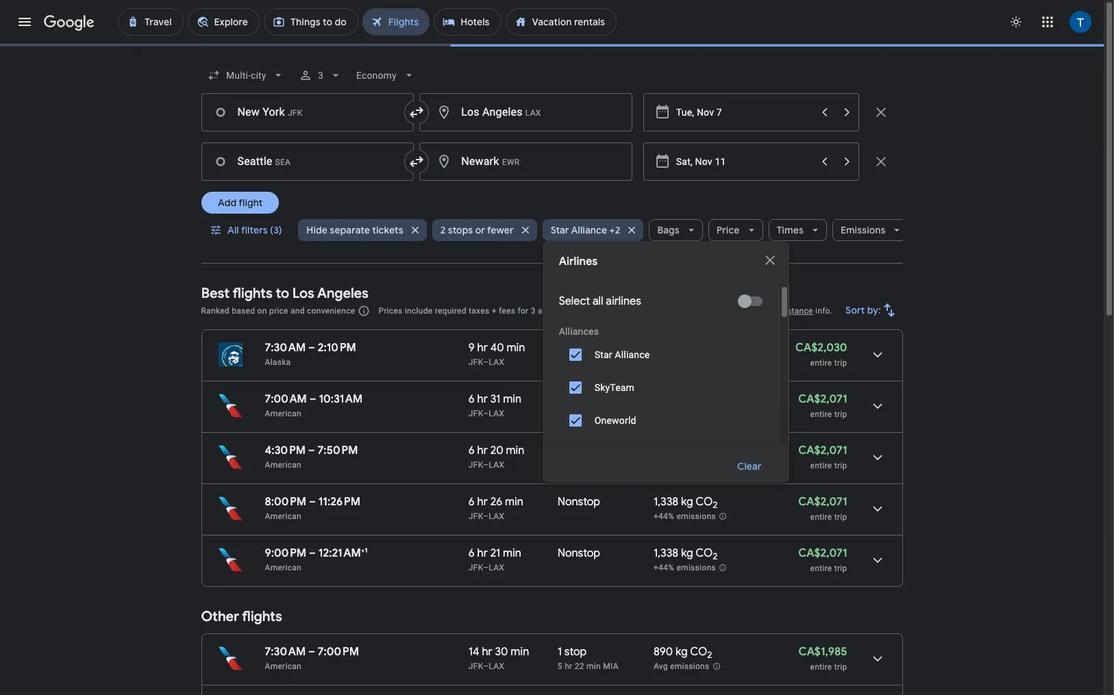Task type: vqa. For each thing, say whether or not it's contained in the screenshot.
Condominium complex · Floor 1 on the bottom left
no



Task type: describe. For each thing, give the bounding box(es) containing it.
kg for 14 hr 30 min
[[676, 646, 688, 660]]

2:10 pm
[[318, 341, 356, 355]]

leaves john f. kennedy international airport at 7:00 am on tuesday, november 7 and arrives at los angeles international airport at 10:31 am on tuesday, november 7. element
[[265, 393, 363, 407]]

Departure time: 7:00 AM. text field
[[265, 393, 307, 407]]

ca$1,985 entire trip
[[799, 646, 848, 673]]

nonstop for 6 hr 21 min
[[558, 547, 601, 561]]

leaves john f. kennedy international airport at 7:30 am on tuesday, november 7 and arrives at los angeles international airport at 2:10 pm on tuesday, november 7. element
[[265, 341, 356, 355]]

main menu image
[[16, 14, 33, 30]]

– inside "14 hr 30 min jfk – lax"
[[483, 662, 489, 672]]

close dialog image
[[762, 252, 779, 269]]

los
[[293, 285, 315, 302]]

leaves john f. kennedy international airport at 7:30 am on tuesday, november 7 and arrives at los angeles international airport at 7:00 pm on tuesday, november 7. element
[[265, 646, 359, 660]]

2030 Canadian dollars text field
[[796, 341, 848, 355]]

1 stop flight. element for 9 hr 40 min
[[558, 341, 587, 357]]

2 for 6 hr 26 min
[[713, 500, 718, 512]]

stop for 14 hr 30 min
[[565, 646, 587, 660]]

filters
[[241, 224, 268, 237]]

star for star alliance +2
[[551, 224, 569, 237]]

2 entire from the top
[[811, 410, 833, 420]]

on
[[257, 306, 267, 316]]

4:30 pm
[[265, 444, 306, 458]]

add flight
[[218, 197, 262, 209]]

all
[[593, 295, 604, 309]]

total duration 6 hr 20 min. element
[[469, 444, 558, 460]]

passenger assistance button
[[729, 306, 814, 316]]

none search field containing airlines
[[201, 59, 909, 696]]

based
[[232, 306, 255, 316]]

2071 canadian dollars text field for 6 hr 20 min
[[799, 444, 848, 458]]

times
[[777, 224, 804, 237]]

flight details. leaves john f. kennedy international airport at 7:00 am on tuesday, november 7 and arrives at los angeles international airport at 10:31 am on tuesday, november 7. image
[[861, 390, 894, 423]]

assistance
[[772, 306, 814, 316]]

2 trip from the top
[[835, 410, 848, 420]]

1 stop flight. element for 14 hr 30 min
[[558, 646, 587, 662]]

or
[[476, 224, 485, 237]]

ca$2,071 entire trip for 6 hr 21 min
[[799, 547, 848, 574]]

6 for 6 hr 31 min
[[469, 393, 475, 407]]

8:00 pm – 11:26 pm american
[[265, 496, 361, 522]]

2 stops or fewer button
[[432, 214, 537, 247]]

price
[[269, 306, 288, 316]]

2 for 14 hr 30 min
[[708, 650, 713, 662]]

1 for 14 hr 30 min
[[558, 646, 562, 660]]

convenience
[[307, 306, 355, 316]]

sea
[[586, 358, 602, 367]]

total duration 14 hr 30 min. element
[[469, 646, 558, 662]]

nonstop for 6 hr 31 min
[[558, 393, 601, 407]]

2 for 6 hr 21 min
[[713, 551, 718, 563]]

hide separate tickets button
[[298, 214, 427, 247]]

times button
[[769, 214, 827, 247]]

bags button
[[650, 214, 703, 247]]

emissions for 6 hr 21 min
[[677, 564, 716, 573]]

– inside 6 hr 26 min jfk – lax
[[483, 512, 489, 522]]

1 1,338 from the top
[[654, 444, 679, 458]]

20
[[491, 444, 504, 458]]

fewer
[[488, 224, 514, 237]]

7:30 am – 7:00 pm american
[[265, 646, 359, 672]]

avg emissions
[[654, 662, 710, 672]]

6 for 6 hr 20 min
[[469, 444, 475, 458]]

1 inside 9:00 pm – 12:21 am + 1
[[365, 546, 368, 555]]

flight details. leaves john f. kennedy international airport at 7:30 am on tuesday, november 7 and arrives at los angeles international airport at 7:00 pm on tuesday, november 7. image
[[861, 643, 894, 676]]

ca$2,030
[[796, 341, 848, 355]]

6 hr 20 min jfk – lax
[[469, 444, 525, 470]]

kg for 6 hr 21 min
[[682, 547, 694, 561]]

star for star alliance
[[595, 350, 613, 361]]

– inside 9 hr 40 min jfk – lax
[[483, 358, 489, 367]]

22
[[575, 662, 585, 672]]

Departure time: 8:00 PM. text field
[[265, 496, 307, 509]]

ca$2,071 for 6 hr 20 min
[[799, 444, 848, 458]]

10:31 am
[[319, 393, 363, 407]]

– inside the 7:30 am – 7:00 pm american
[[308, 646, 315, 660]]

Arrival time: 2:10 PM. text field
[[318, 341, 356, 355]]

entire for 9 hr 40 min
[[811, 359, 833, 368]]

entire for 6 hr 20 min
[[811, 461, 833, 471]]

7:00 pm
[[318, 646, 359, 660]]

6 for 6 hr 26 min
[[469, 496, 475, 509]]

2 and from the left
[[634, 306, 648, 316]]

jfk for 6 hr 26 min
[[469, 512, 483, 522]]

emissions for 14 hr 30 min
[[671, 662, 710, 672]]

total duration 6 hr 31 min. element
[[469, 393, 558, 409]]

ranked based on price and convenience
[[201, 306, 355, 316]]

ca$2,030 entire trip
[[796, 341, 848, 368]]

total duration 6 hr 26 min. element
[[469, 496, 558, 511]]

+44% emissions for 6 hr 21 min
[[654, 564, 716, 573]]

Departure time: 7:30 AM. text field
[[265, 646, 306, 660]]

1 stop 5 hr 22 min mia
[[558, 646, 619, 672]]

9:00 pm
[[265, 547, 307, 561]]

3 button
[[293, 59, 348, 92]]

7:50 pm
[[318, 444, 358, 458]]

other flights
[[201, 609, 282, 626]]

6 hr 26 min jfk – lax
[[469, 496, 524, 522]]

mia
[[604, 662, 619, 672]]

sort
[[846, 304, 865, 317]]

40 for stop
[[558, 358, 568, 367]]

+44% for 6 hr 21 min
[[654, 564, 675, 573]]

all filters (3) button
[[201, 214, 293, 247]]

9
[[469, 341, 475, 355]]

angeles
[[317, 285, 369, 302]]

hr for 31
[[478, 393, 488, 407]]

nonstop flight. element for 6 hr 31 min
[[558, 393, 601, 409]]

charges
[[601, 306, 632, 316]]

1,338 kg co 2 for 6 hr 26 min
[[654, 496, 718, 512]]

total duration 6 hr 21 min. element
[[469, 547, 558, 563]]

clear
[[738, 461, 762, 473]]

hr inside the 1 stop 5 hr 22 min mia
[[565, 662, 573, 672]]

hr for 30
[[482, 646, 493, 660]]

best
[[201, 285, 230, 302]]

2071 Canadian dollars text field
[[799, 393, 848, 407]]

skyteam
[[595, 383, 635, 394]]

nonstop flight. element for 6 hr 26 min
[[558, 496, 601, 511]]

other
[[201, 609, 239, 626]]

min for 6 hr 26 min
[[505, 496, 524, 509]]

remove flight from new york to los angeles on tue, nov 7 image
[[873, 104, 890, 121]]

min for 6 hr 21 min
[[503, 547, 522, 561]]

all
[[227, 224, 239, 237]]

emissions for 6 hr 26 min
[[677, 512, 716, 522]]

Arrival time: 10:31 AM. text field
[[319, 393, 363, 407]]

Departure text field
[[677, 94, 813, 131]]

4:30 pm – 7:50 pm american
[[265, 444, 358, 470]]

separate
[[330, 224, 370, 237]]

Arrival time: 7:50 PM. text field
[[318, 444, 358, 458]]

31
[[491, 393, 501, 407]]

change appearance image
[[1000, 5, 1033, 38]]

12:21 am
[[319, 547, 361, 561]]

– inside 6 hr 21 min jfk – lax
[[483, 564, 489, 573]]

2071 canadian dollars text field for 6 hr 26 min
[[799, 496, 848, 509]]

– inside 9:00 pm – 12:21 am + 1
[[309, 547, 316, 561]]

american for 7:30 am
[[265, 662, 302, 672]]

1,338 kg co
[[654, 444, 713, 458]]

all filters (3)
[[227, 224, 282, 237]]

sort by:
[[846, 304, 881, 317]]

nonstop flight. element for 6 hr 21 min
[[558, 547, 601, 563]]

– inside 4:30 pm – 7:50 pm american
[[308, 444, 315, 458]]

select
[[559, 295, 590, 309]]

nonstop for 6 hr 20 min
[[558, 444, 601, 458]]

– inside 6 hr 31 min jfk – lax
[[483, 409, 489, 419]]

entire for 6 hr 26 min
[[811, 513, 833, 522]]

Arrival time: 7:00 PM. text field
[[318, 646, 359, 660]]

+2
[[610, 224, 621, 237]]

14 hr 30 min jfk – lax
[[469, 646, 529, 672]]

7:30 am – 2:10 pm alaska
[[265, 341, 356, 367]]

total duration 9 hr 40 min. element
[[469, 341, 558, 357]]

+44% for 6 hr 26 min
[[654, 512, 675, 522]]

7:30 am for 7:00 pm
[[265, 646, 306, 660]]

layover (1 of 1) is a 5 hr 22 min layover at miami international airport in miami. element
[[558, 662, 647, 673]]

to
[[276, 285, 289, 302]]

alliance for star alliance +2
[[572, 224, 608, 237]]

co for 14 hr 30 min
[[691, 646, 708, 660]]

trip for 6 hr 20 min
[[835, 461, 848, 471]]

min for 14 hr 30 min
[[511, 646, 529, 660]]

8:00 pm
[[265, 496, 307, 509]]

+ inside 9:00 pm – 12:21 am + 1
[[361, 546, 365, 555]]

hr for 40
[[478, 341, 488, 355]]

ranked
[[201, 306, 230, 316]]

– inside 6 hr 20 min jfk – lax
[[483, 461, 489, 470]]



Task type: locate. For each thing, give the bounding box(es) containing it.
1 stop flight. element
[[558, 341, 587, 357], [558, 646, 587, 662]]

3 ca$2,071 from the top
[[799, 496, 848, 509]]

alliance for star alliance
[[615, 350, 650, 361]]

2 1,338 kg co 2 from the top
[[654, 547, 718, 563]]

nonstop for 6 hr 26 min
[[558, 496, 601, 509]]

jfk inside "14 hr 30 min jfk – lax"
[[469, 662, 483, 672]]

–
[[308, 341, 315, 355], [483, 358, 489, 367], [310, 393, 316, 407], [483, 409, 489, 419], [308, 444, 315, 458], [483, 461, 489, 470], [309, 496, 316, 509], [483, 512, 489, 522], [309, 547, 316, 561], [483, 564, 489, 573], [308, 646, 315, 660], [483, 662, 489, 672]]

stops
[[448, 224, 473, 237]]

0 vertical spatial 1
[[558, 341, 562, 355]]

flight details. leaves john f. kennedy international airport at 8:00 pm on tuesday, november 7 and arrives at los angeles international airport at 11:26 pm on tuesday, november 7. image
[[861, 493, 894, 526]]

min for 6 hr 20 min
[[506, 444, 525, 458]]

trip inside ca$1,985 entire trip
[[835, 663, 848, 673]]

jfk inside 6 hr 21 min jfk – lax
[[469, 564, 483, 573]]

0 horizontal spatial alliance
[[572, 224, 608, 237]]

1 1 stop flight. element from the top
[[558, 341, 587, 357]]

avg
[[654, 662, 668, 672]]

0 vertical spatial 1,338
[[654, 444, 679, 458]]

2 inside 890 kg co 2
[[708, 650, 713, 662]]

1 for 9 hr 40 min
[[558, 341, 562, 355]]

lax for 26
[[489, 512, 505, 522]]

entire left 'flight details. leaves john f. kennedy international airport at 4:30 pm on tuesday, november 7 and arrives at los angeles international airport at 7:50 pm on tuesday, november 7.' image
[[811, 461, 833, 471]]

Departure time: 4:30 PM. text field
[[265, 444, 306, 458]]

0 horizontal spatial and
[[291, 306, 305, 316]]

jfk inside 6 hr 20 min jfk – lax
[[469, 461, 483, 470]]

entire for 6 hr 21 min
[[811, 564, 833, 574]]

star
[[551, 224, 569, 237], [595, 350, 613, 361]]

flights up based
[[233, 285, 273, 302]]

flight details. leaves john f. kennedy international airport at 9:00 pm on tuesday, november 7 and arrives at los angeles international airport at 12:21 am on wednesday, november 8. image
[[861, 544, 894, 577]]

lax inside 6 hr 20 min jfk – lax
[[489, 461, 505, 470]]

– inside 7:30 am – 2:10 pm alaska
[[308, 341, 315, 355]]

american inside the 7:30 am – 7:00 pm american
[[265, 662, 302, 672]]

star alliance +2
[[551, 224, 621, 237]]

by:
[[868, 304, 881, 317]]

5 american from the top
[[265, 662, 302, 672]]

0 vertical spatial +44%
[[654, 512, 675, 522]]

entire down 2071 canadian dollars text field
[[811, 564, 833, 574]]

flights right other
[[242, 609, 282, 626]]

3 lax from the top
[[489, 461, 505, 470]]

optional charges and
[[567, 306, 651, 316]]

+44% emissions
[[654, 512, 716, 522], [654, 564, 716, 573]]

lax down 30
[[489, 662, 505, 672]]

4 nonstop from the top
[[558, 547, 601, 561]]

jfk inside 6 hr 26 min jfk – lax
[[469, 512, 483, 522]]

0 horizontal spatial star
[[551, 224, 569, 237]]

9 hr 40 min jfk – lax
[[469, 341, 525, 367]]

kg for 6 hr 26 min
[[682, 496, 694, 509]]

7:30 am up alaska
[[265, 341, 306, 355]]

min inside the 1 stop 5 hr 22 min mia
[[587, 662, 601, 672]]

min inside 6 hr 26 min jfk – lax
[[505, 496, 524, 509]]

– inside 7:00 am – 10:31 am american
[[310, 393, 316, 407]]

adults.
[[538, 306, 564, 316]]

2 ca$2,071 from the top
[[799, 444, 848, 458]]

1 vertical spatial emissions
[[677, 564, 716, 573]]

trip left flight details. leaves john f. kennedy international airport at 8:00 pm on tuesday, november 7 and arrives at los angeles international airport at 11:26 pm on tuesday, november 7. image
[[835, 513, 848, 522]]

jfk for 6 hr 21 min
[[469, 564, 483, 573]]

hr left 31
[[478, 393, 488, 407]]

2 nonstop flight. element from the top
[[558, 444, 601, 460]]

remove flight from seattle to newark on sat, nov 11 image
[[873, 154, 890, 170]]

890 kg co 2
[[654, 646, 713, 662]]

– down total duration 9 hr 40 min. element
[[483, 358, 489, 367]]

jfk down total duration 6 hr 31 min. element
[[469, 409, 483, 419]]

ca$2,071 entire trip left flight details. leaves john f. kennedy international airport at 9:00 pm on tuesday, november 7 and arrives at los angeles international airport at 12:21 am on wednesday, november 8. 'image'
[[799, 547, 848, 574]]

1 vertical spatial 1,338 kg co 2
[[654, 547, 718, 563]]

american inside 7:00 am – 10:31 am american
[[265, 409, 302, 419]]

hr for 26
[[478, 496, 488, 509]]

min inside 6 hr 21 min jfk – lax
[[503, 547, 522, 561]]

1 ca$2,071 from the top
[[799, 393, 848, 407]]

passenger
[[729, 306, 770, 316]]

jfk inside 9 hr 40 min jfk – lax
[[469, 358, 483, 367]]

american for 7:00 am
[[265, 409, 302, 419]]

890
[[654, 646, 673, 660]]

– down total duration 6 hr 21 min. element
[[483, 564, 489, 573]]

1 vertical spatial +44% emissions
[[654, 564, 716, 573]]

jfk for 6 hr 20 min
[[469, 461, 483, 470]]

1 stop 40 min sea
[[558, 341, 602, 367]]

prices include required taxes + fees for 3 adults.
[[379, 306, 564, 316]]

best flights to los angeles
[[201, 285, 369, 302]]

2 1,338 from the top
[[654, 496, 679, 509]]

co
[[696, 444, 713, 458], [696, 496, 713, 509], [696, 547, 713, 561], [691, 646, 708, 660]]

2 2071 canadian dollars text field from the top
[[799, 496, 848, 509]]

4 american from the top
[[265, 564, 302, 573]]

entire inside ca$2,030 entire trip
[[811, 359, 833, 368]]

0 vertical spatial 40
[[491, 341, 504, 355]]

american down 4:30 pm at the bottom
[[265, 461, 302, 470]]

price
[[717, 224, 740, 237]]

star inside popup button
[[551, 224, 569, 237]]

0 vertical spatial 3
[[318, 70, 324, 81]]

min right 26
[[505, 496, 524, 509]]

0 vertical spatial 1,338 kg co 2
[[654, 496, 718, 512]]

entire for 14 hr 30 min
[[811, 663, 833, 673]]

1 trip from the top
[[835, 359, 848, 368]]

6 inside 6 hr 20 min jfk – lax
[[469, 444, 475, 458]]

fees
[[499, 306, 516, 316]]

stop for 9 hr 40 min
[[565, 341, 587, 355]]

jfk
[[469, 358, 483, 367], [469, 409, 483, 419], [469, 461, 483, 470], [469, 512, 483, 522], [469, 564, 483, 573], [469, 662, 483, 672]]

min for 9 hr 40 min
[[507, 341, 525, 355]]

trip for 6 hr 26 min
[[835, 513, 848, 522]]

6 lax from the top
[[489, 662, 505, 672]]

kg inside 890 kg co 2
[[676, 646, 688, 660]]

entire
[[811, 359, 833, 368], [811, 410, 833, 420], [811, 461, 833, 471], [811, 513, 833, 522], [811, 564, 833, 574], [811, 663, 833, 673]]

1 1,338 kg co 2 from the top
[[654, 496, 718, 512]]

stop down alliances
[[565, 341, 587, 355]]

5 trip from the top
[[835, 564, 848, 574]]

1 horizontal spatial 3
[[531, 306, 536, 316]]

1 vertical spatial 7:30 am
[[265, 646, 306, 660]]

1 vertical spatial 1 stop flight. element
[[558, 646, 587, 662]]

2 nonstop from the top
[[558, 444, 601, 458]]

6 inside 6 hr 26 min jfk – lax
[[469, 496, 475, 509]]

co inside 890 kg co 2
[[691, 646, 708, 660]]

stop up 22
[[565, 646, 587, 660]]

american inside 4:30 pm – 7:50 pm american
[[265, 461, 302, 470]]

1,338 kg co 2
[[654, 496, 718, 512], [654, 547, 718, 563]]

jfk down total duration 6 hr 21 min. element
[[469, 564, 483, 573]]

1 vertical spatial stop
[[565, 646, 587, 660]]

flight details. leaves john f. kennedy international airport at 7:30 am on tuesday, november 7 and arrives at los angeles international airport at 2:10 pm on tuesday, november 7. image
[[861, 339, 894, 372]]

5
[[558, 662, 563, 672]]

lax inside 9 hr 40 min jfk – lax
[[489, 358, 505, 367]]

Departure time: 7:30 AM. text field
[[265, 341, 306, 355]]

stop inside 1 stop 40 min sea
[[565, 341, 587, 355]]

– right 7:30 am text field
[[308, 646, 315, 660]]

2 jfk from the top
[[469, 409, 483, 419]]

leaves john f. kennedy international airport at 8:00 pm on tuesday, november 7 and arrives at los angeles international airport at 11:26 pm on tuesday, november 7. element
[[265, 496, 361, 509]]

1 2071 canadian dollars text field from the top
[[799, 444, 848, 458]]

– down the total duration 6 hr 26 min. element
[[483, 512, 489, 522]]

3 nonstop from the top
[[558, 496, 601, 509]]

6 inside 6 hr 21 min jfk – lax
[[469, 547, 475, 561]]

1 vertical spatial 1,338
[[654, 496, 679, 509]]

1 horizontal spatial star
[[595, 350, 613, 361]]

hr left 26
[[478, 496, 488, 509]]

jfk down the total duration 6 hr 26 min. element
[[469, 512, 483, 522]]

4 6 from the top
[[469, 547, 475, 561]]

4 nonstop flight. element from the top
[[558, 547, 601, 563]]

14
[[469, 646, 480, 660]]

3 6 from the top
[[469, 496, 475, 509]]

include
[[405, 306, 433, 316]]

3 1,338 from the top
[[654, 547, 679, 561]]

1 nonstop flight. element from the top
[[558, 393, 601, 409]]

min for 6 hr 31 min
[[503, 393, 522, 407]]

flights for best
[[233, 285, 273, 302]]

min inside 6 hr 20 min jfk – lax
[[506, 444, 525, 458]]

hr inside 6 hr 31 min jfk – lax
[[478, 393, 488, 407]]

2 lax from the top
[[489, 409, 505, 419]]

entire down ca$2,071 text box
[[811, 410, 833, 420]]

swap origin and destination. image
[[409, 104, 425, 121]]

26
[[491, 496, 503, 509]]

flight details. leaves john f. kennedy international airport at 4:30 pm on tuesday, november 7 and arrives at los angeles international airport at 7:50 pm on tuesday, november 7. image
[[861, 442, 894, 474]]

hr inside 6 hr 21 min jfk – lax
[[478, 547, 488, 561]]

1 vertical spatial 2071 canadian dollars text field
[[799, 496, 848, 509]]

hide separate tickets
[[307, 224, 404, 237]]

trip down 1985 canadian dollars text box
[[835, 663, 848, 673]]

1 vertical spatial star
[[595, 350, 613, 361]]

7:30 am inside 7:30 am – 2:10 pm alaska
[[265, 341, 306, 355]]

emissions
[[677, 512, 716, 522], [677, 564, 716, 573], [671, 662, 710, 672]]

Arrival time: 12:21 AM on  Wednesday, November 8. text field
[[319, 546, 368, 561]]

hr left 21
[[478, 547, 488, 561]]

trip inside ca$2,030 entire trip
[[835, 359, 848, 368]]

1,338
[[654, 444, 679, 458], [654, 496, 679, 509], [654, 547, 679, 561]]

trip for 6 hr 21 min
[[835, 564, 848, 574]]

4 lax from the top
[[489, 512, 505, 522]]

1 ca$2,071 entire trip from the top
[[799, 393, 848, 420]]

and right charges
[[634, 306, 648, 316]]

stop inside the 1 stop 5 hr 22 min mia
[[565, 646, 587, 660]]

entire down ca$2,030
[[811, 359, 833, 368]]

1 horizontal spatial and
[[634, 306, 648, 316]]

entire inside ca$1,985 entire trip
[[811, 663, 833, 673]]

2 +44% emissions from the top
[[654, 564, 716, 573]]

– left '2:10 pm'
[[308, 341, 315, 355]]

nonstop flight. element
[[558, 393, 601, 409], [558, 444, 601, 460], [558, 496, 601, 511], [558, 547, 601, 563]]

jfk down 9
[[469, 358, 483, 367]]

2 vertical spatial 1
[[558, 646, 562, 660]]

lax down 31
[[489, 409, 505, 419]]

leaves john f. kennedy international airport at 9:00 pm on tuesday, november 7 and arrives at los angeles international airport at 12:21 am on wednesday, november 8. element
[[265, 546, 368, 561]]

alliance
[[572, 224, 608, 237], [615, 350, 650, 361]]

trip for 9 hr 40 min
[[835, 359, 848, 368]]

1 horizontal spatial 40
[[558, 358, 568, 367]]

– inside 8:00 pm – 11:26 pm american
[[309, 496, 316, 509]]

3 entire from the top
[[811, 461, 833, 471]]

2071 Canadian dollars text field
[[799, 444, 848, 458], [799, 496, 848, 509]]

1 up 5
[[558, 646, 562, 660]]

1 inside the 1 stop 5 hr 22 min mia
[[558, 646, 562, 660]]

6 left 20
[[469, 444, 475, 458]]

flight
[[238, 197, 262, 209]]

1 horizontal spatial +
[[492, 306, 497, 316]]

7:30 am inside the 7:30 am – 7:00 pm american
[[265, 646, 306, 660]]

0 vertical spatial stop
[[565, 341, 587, 355]]

american down 7:30 am text field
[[265, 662, 302, 672]]

alliance inside popup button
[[572, 224, 608, 237]]

ca$2,071 left flight details. leaves john f. kennedy international airport at 9:00 pm on tuesday, november 7 and arrives at los angeles international airport at 12:21 am on wednesday, november 8. 'image'
[[799, 547, 848, 561]]

None text field
[[201, 143, 414, 181], [420, 143, 633, 181], [201, 143, 414, 181], [420, 143, 633, 181]]

4 trip from the top
[[835, 513, 848, 522]]

1 stop flight. element up 22
[[558, 646, 587, 662]]

Arrival time: 11:26 PM. text field
[[319, 496, 361, 509]]

lax down total duration 9 hr 40 min. element
[[489, 358, 505, 367]]

– left 7:50 pm text field
[[308, 444, 315, 458]]

3 trip from the top
[[835, 461, 848, 471]]

2 stop from the top
[[565, 646, 587, 660]]

7:30 am left 7:00 pm
[[265, 646, 306, 660]]

– down total duration 14 hr 30 min. element
[[483, 662, 489, 672]]

2 inside '2 stops or fewer' popup button
[[441, 224, 446, 237]]

6 hr 21 min jfk – lax
[[469, 547, 522, 573]]

1 inside 1 stop 40 min sea
[[558, 341, 562, 355]]

0 vertical spatial 1 stop flight. element
[[558, 341, 587, 357]]

hr inside 6 hr 26 min jfk – lax
[[478, 496, 488, 509]]

min inside "14 hr 30 min jfk – lax"
[[511, 646, 529, 660]]

passenger assistance
[[729, 306, 814, 316]]

0 vertical spatial 7:30 am
[[265, 341, 306, 355]]

add
[[218, 197, 236, 209]]

jfk for 6 hr 31 min
[[469, 409, 483, 419]]

1 horizontal spatial alliance
[[615, 350, 650, 361]]

9:00 pm – 12:21 am + 1
[[265, 546, 368, 561]]

ca$2,071 down ca$2,071 text box
[[799, 444, 848, 458]]

entire up 2071 canadian dollars text field
[[811, 513, 833, 522]]

6
[[469, 393, 475, 407], [469, 444, 475, 458], [469, 496, 475, 509], [469, 547, 475, 561]]

1 vertical spatial +44%
[[654, 564, 675, 573]]

0 vertical spatial flights
[[233, 285, 273, 302]]

flights for other
[[242, 609, 282, 626]]

lax for 31
[[489, 409, 505, 419]]

main content
[[201, 275, 903, 696]]

3 american from the top
[[265, 512, 302, 522]]

bags
[[658, 224, 680, 237]]

6 for 6 hr 21 min
[[469, 547, 475, 561]]

add flight button
[[201, 192, 279, 214]]

1 +44% emissions from the top
[[654, 512, 716, 522]]

6 entire from the top
[[811, 663, 833, 673]]

0 vertical spatial 2071 canadian dollars text field
[[799, 444, 848, 458]]

hr for 21
[[478, 547, 488, 561]]

ca$2,071 for 6 hr 21 min
[[799, 547, 848, 561]]

hr for 20
[[478, 444, 488, 458]]

3 inside popup button
[[318, 70, 324, 81]]

2071 canadian dollars text field down ca$2,071 text box
[[799, 444, 848, 458]]

1985 Canadian dollars text field
[[799, 646, 848, 660]]

stop
[[565, 341, 587, 355], [565, 646, 587, 660]]

0 vertical spatial star
[[551, 224, 569, 237]]

6 trip from the top
[[835, 663, 848, 673]]

2
[[441, 224, 446, 237], [713, 500, 718, 512], [713, 551, 718, 563], [708, 650, 713, 662]]

star alliance
[[595, 350, 650, 361]]

1,338 for 6 hr 21 min
[[654, 547, 679, 561]]

2 1 stop flight. element from the top
[[558, 646, 587, 662]]

loading results progress bar
[[0, 44, 1115, 47]]

american down 7:00 am
[[265, 409, 302, 419]]

lax inside 6 hr 26 min jfk – lax
[[489, 512, 505, 522]]

min right 30
[[511, 646, 529, 660]]

1 lax from the top
[[489, 358, 505, 367]]

1 and from the left
[[291, 306, 305, 316]]

entire down 1985 canadian dollars text box
[[811, 663, 833, 673]]

ca$1,985
[[799, 646, 848, 660]]

american for 4:30 pm
[[265, 461, 302, 470]]

lax for 40
[[489, 358, 505, 367]]

price button
[[709, 214, 763, 247]]

1 right 12:21 am
[[365, 546, 368, 555]]

jfk down total duration 6 hr 20 min. element
[[469, 461, 483, 470]]

1 6 from the top
[[469, 393, 475, 407]]

hr right 5
[[565, 662, 573, 672]]

3 ca$2,071 entire trip from the top
[[799, 496, 848, 522]]

jfk down 14
[[469, 662, 483, 672]]

hr inside "14 hr 30 min jfk – lax"
[[482, 646, 493, 660]]

hr inside 9 hr 40 min jfk – lax
[[478, 341, 488, 355]]

trip down ca$2,030
[[835, 359, 848, 368]]

1,338 for 6 hr 26 min
[[654, 496, 679, 509]]

min inside 6 hr 31 min jfk – lax
[[503, 393, 522, 407]]

star down alliances
[[595, 350, 613, 361]]

40
[[491, 341, 504, 355], [558, 358, 568, 367]]

6 left 31
[[469, 393, 475, 407]]

ca$2,071 entire trip for 6 hr 26 min
[[799, 496, 848, 522]]

2071 canadian dollars text field up 2071 canadian dollars text field
[[799, 496, 848, 509]]

2 7:30 am from the top
[[265, 646, 306, 660]]

co for 6 hr 21 min
[[696, 547, 713, 561]]

trip down 2071 canadian dollars text field
[[835, 564, 848, 574]]

7:30 am for 2:10 pm
[[265, 341, 306, 355]]

and
[[291, 306, 305, 316], [634, 306, 648, 316]]

1 jfk from the top
[[469, 358, 483, 367]]

Departure text field
[[677, 143, 813, 180]]

co for 6 hr 26 min
[[696, 496, 713, 509]]

ca$2,071 entire trip left 'flight details. leaves john f. kennedy international airport at 4:30 pm on tuesday, november 7 and arrives at los angeles international airport at 7:50 pm on tuesday, november 7.' image
[[799, 444, 848, 471]]

min left sea
[[570, 358, 584, 367]]

(3)
[[270, 224, 282, 237]]

0 vertical spatial +44% emissions
[[654, 512, 716, 522]]

2071 Canadian dollars text field
[[799, 547, 848, 561]]

2 6 from the top
[[469, 444, 475, 458]]

5 lax from the top
[[489, 564, 505, 573]]

hr left 20
[[478, 444, 488, 458]]

30
[[495, 646, 508, 660]]

american for 8:00 pm
[[265, 512, 302, 522]]

6 hr 31 min jfk – lax
[[469, 393, 522, 419]]

min
[[507, 341, 525, 355], [570, 358, 584, 367], [503, 393, 522, 407], [506, 444, 525, 458], [505, 496, 524, 509], [503, 547, 522, 561], [511, 646, 529, 660], [587, 662, 601, 672]]

lax inside "14 hr 30 min jfk – lax"
[[489, 662, 505, 672]]

0 horizontal spatial +
[[361, 546, 365, 555]]

american down 8:00 pm text box
[[265, 512, 302, 522]]

leaves john f. kennedy international airport at 4:30 pm on tuesday, november 7 and arrives at los angeles international airport at 7:50 pm on tuesday, november 7. element
[[265, 444, 358, 458]]

hr
[[478, 341, 488, 355], [478, 393, 488, 407], [478, 444, 488, 458], [478, 496, 488, 509], [478, 547, 488, 561], [482, 646, 493, 660], [565, 662, 573, 672]]

trip left 'flight details. leaves john f. kennedy international airport at 4:30 pm on tuesday, november 7 and arrives at los angeles international airport at 7:50 pm on tuesday, november 7.' image
[[835, 461, 848, 471]]

learn more about ranking image
[[358, 305, 370, 317]]

4 entire from the top
[[811, 513, 833, 522]]

– right 8:00 pm
[[309, 496, 316, 509]]

Departure time: 9:00 PM. text field
[[265, 547, 307, 561]]

required
[[435, 306, 467, 316]]

6 inside 6 hr 31 min jfk – lax
[[469, 393, 475, 407]]

2 vertical spatial emissions
[[671, 662, 710, 672]]

min right 20
[[506, 444, 525, 458]]

1 down alliances
[[558, 341, 562, 355]]

hr right 9
[[478, 341, 488, 355]]

0 vertical spatial alliance
[[572, 224, 608, 237]]

and down los
[[291, 306, 305, 316]]

3 jfk from the top
[[469, 461, 483, 470]]

5 entire from the top
[[811, 564, 833, 574]]

None text field
[[201, 93, 414, 132], [420, 93, 633, 132], [201, 93, 414, 132], [420, 93, 633, 132]]

lax down 20
[[489, 461, 505, 470]]

0 vertical spatial emissions
[[677, 512, 716, 522]]

1 vertical spatial 40
[[558, 358, 568, 367]]

1 vertical spatial alliance
[[615, 350, 650, 361]]

1 american from the top
[[265, 409, 302, 419]]

1 vertical spatial flights
[[242, 609, 282, 626]]

lax inside 6 hr 21 min jfk – lax
[[489, 564, 505, 573]]

sort by: button
[[840, 294, 903, 327]]

hr right 14
[[482, 646, 493, 660]]

jfk inside 6 hr 31 min jfk – lax
[[469, 409, 483, 419]]

ca$2,071 entire trip down ca$2,030 entire trip
[[799, 393, 848, 420]]

2 ca$2,071 entire trip from the top
[[799, 444, 848, 471]]

6 left 26
[[469, 496, 475, 509]]

40 right 9
[[491, 341, 504, 355]]

alliance left +2
[[572, 224, 608, 237]]

clear button
[[721, 450, 779, 483]]

hide
[[307, 224, 328, 237]]

– right 7:00 am
[[310, 393, 316, 407]]

– right 9:00 pm
[[309, 547, 316, 561]]

4 jfk from the top
[[469, 512, 483, 522]]

min right 21
[[503, 547, 522, 561]]

+44% emissions for 6 hr 26 min
[[654, 512, 716, 522]]

1 entire from the top
[[811, 359, 833, 368]]

40 inside 9 hr 40 min jfk – lax
[[491, 341, 504, 355]]

1 vertical spatial +
[[361, 546, 365, 555]]

nonstop flight. element for 6 hr 20 min
[[558, 444, 601, 460]]

ca$2,071 for 6 hr 26 min
[[799, 496, 848, 509]]

min for 1 stop
[[570, 358, 584, 367]]

emissions button
[[833, 214, 909, 247]]

ca$2,071 entire trip up 2071 canadian dollars text field
[[799, 496, 848, 522]]

40 left sea
[[558, 358, 568, 367]]

select all airlines
[[559, 295, 642, 309]]

lax down 21
[[489, 564, 505, 573]]

2 american from the top
[[265, 461, 302, 470]]

for
[[518, 306, 529, 316]]

min right 31
[[503, 393, 522, 407]]

trip for 14 hr 30 min
[[835, 663, 848, 673]]

None search field
[[201, 59, 909, 696]]

4 ca$2,071 entire trip from the top
[[799, 547, 848, 574]]

1 vertical spatial 1
[[365, 546, 368, 555]]

40 inside 1 stop 40 min sea
[[558, 358, 568, 367]]

3 nonstop flight. element from the top
[[558, 496, 601, 511]]

6 left 21
[[469, 547, 475, 561]]

min inside 1 stop 40 min sea
[[570, 358, 584, 367]]

lax inside 6 hr 31 min jfk – lax
[[489, 409, 505, 419]]

1,338 kg co 2 for 6 hr 21 min
[[654, 547, 718, 563]]

1 stop from the top
[[565, 341, 587, 355]]

prices
[[379, 306, 403, 316]]

1 vertical spatial 3
[[531, 306, 536, 316]]

ca$2,071 down ca$2,030 entire trip
[[799, 393, 848, 407]]

lax down 26
[[489, 512, 505, 522]]

american down 9:00 pm
[[265, 564, 302, 573]]

1 stop flight. element down alliances
[[558, 341, 587, 357]]

0 horizontal spatial 40
[[491, 341, 504, 355]]

5 jfk from the top
[[469, 564, 483, 573]]

min inside 9 hr 40 min jfk – lax
[[507, 341, 525, 355]]

layover (1 of 1) is a 40 min layover at seattle-tacoma international airport in seattle. element
[[558, 357, 647, 368]]

– down total duration 6 hr 31 min. element
[[483, 409, 489, 419]]

4 ca$2,071 from the top
[[799, 547, 848, 561]]

40 for hr
[[491, 341, 504, 355]]

2 +44% from the top
[[654, 564, 675, 573]]

star up airlines
[[551, 224, 569, 237]]

6 jfk from the top
[[469, 662, 483, 672]]

trip down ca$2,071 text box
[[835, 410, 848, 420]]

21
[[491, 547, 501, 561]]

jfk for 14 hr 30 min
[[469, 662, 483, 672]]

lax for 21
[[489, 564, 505, 573]]

american inside 8:00 pm – 11:26 pm american
[[265, 512, 302, 522]]

11:26 pm
[[319, 496, 361, 509]]

lax for 30
[[489, 662, 505, 672]]

trip
[[835, 359, 848, 368], [835, 410, 848, 420], [835, 461, 848, 471], [835, 513, 848, 522], [835, 564, 848, 574], [835, 663, 848, 673]]

2 stops or fewer
[[441, 224, 514, 237]]

jfk for 9 hr 40 min
[[469, 358, 483, 367]]

0 vertical spatial +
[[492, 306, 497, 316]]

star alliance +2 button
[[543, 214, 644, 247]]

1 7:30 am from the top
[[265, 341, 306, 355]]

min right 22
[[587, 662, 601, 672]]

2 vertical spatial 1,338
[[654, 547, 679, 561]]

ca$2,071 entire trip
[[799, 393, 848, 420], [799, 444, 848, 471], [799, 496, 848, 522], [799, 547, 848, 574]]

0 horizontal spatial 3
[[318, 70, 324, 81]]

alaska
[[265, 358, 291, 367]]

– down total duration 6 hr 20 min. element
[[483, 461, 489, 470]]

1 nonstop from the top
[[558, 393, 601, 407]]

ca$2,071
[[799, 393, 848, 407], [799, 444, 848, 458], [799, 496, 848, 509], [799, 547, 848, 561]]

airlines
[[606, 295, 642, 309]]

emissions
[[841, 224, 886, 237]]

optional
[[567, 306, 599, 316]]

alliance up skyteam
[[615, 350, 650, 361]]

american
[[265, 409, 302, 419], [265, 461, 302, 470], [265, 512, 302, 522], [265, 564, 302, 573], [265, 662, 302, 672]]

swap origin and destination. image
[[409, 154, 425, 170]]

main content containing best flights to los angeles
[[201, 275, 903, 696]]

ca$2,071 entire trip for 6 hr 20 min
[[799, 444, 848, 471]]

min down for
[[507, 341, 525, 355]]

lax for 20
[[489, 461, 505, 470]]

hr inside 6 hr 20 min jfk – lax
[[478, 444, 488, 458]]

1 +44% from the top
[[654, 512, 675, 522]]

ca$2,071 up 2071 canadian dollars text field
[[799, 496, 848, 509]]

None field
[[201, 63, 291, 88], [351, 63, 421, 88], [201, 63, 291, 88], [351, 63, 421, 88]]



